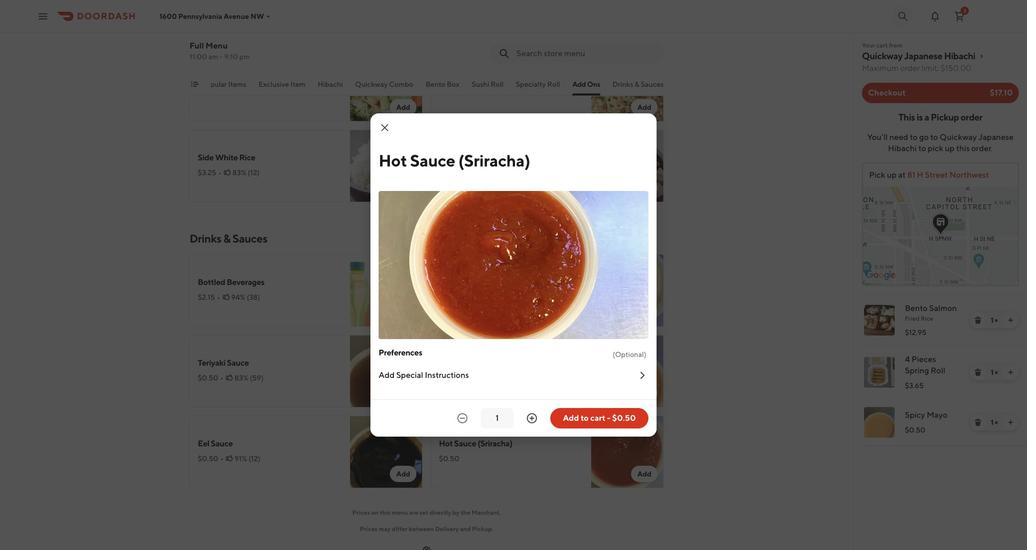 Task type: locate. For each thing, give the bounding box(es) containing it.
0 horizontal spatial fried
[[457, 72, 476, 82]]

81% (16)
[[233, 88, 259, 96]]

remove item from cart image right bento salmon fried rice
[[974, 316, 983, 325]]

checkout
[[869, 88, 906, 98]]

• right the $2.15
[[217, 293, 220, 302]]

94% left the (17)
[[233, 12, 247, 20]]

rice
[[477, 72, 493, 82], [239, 153, 255, 163], [482, 153, 498, 163], [921, 315, 934, 323]]

$3.25 • down the side fried rice
[[439, 88, 463, 96]]

1 vertical spatial ×
[[995, 369, 998, 377]]

sauce right eel
[[211, 439, 233, 449]]

0 horizontal spatial &
[[223, 232, 231, 245]]

1 horizontal spatial up
[[945, 144, 955, 153]]

this right on
[[380, 509, 391, 517]]

1600 pennsylvania avenue nw button
[[160, 12, 272, 20]]

$0.50 • for eel sauce
[[198, 455, 223, 463]]

this left the "order."
[[957, 144, 970, 153]]

$0.50 inside list
[[905, 426, 926, 435]]

0 horizontal spatial hibachi
[[318, 80, 343, 88]]

- inside 'full menu 11:00 am - 9:10 pm'
[[220, 53, 223, 61]]

• down white
[[218, 169, 221, 177]]

prices
[[353, 509, 370, 517], [360, 526, 378, 533]]

$3.25 • for white
[[198, 169, 221, 177]]

add one to cart image for bento salmon
[[1007, 316, 1015, 325]]

$0.50 • down eel sauce at the left bottom of the page
[[198, 455, 223, 463]]

0 vertical spatial -
[[220, 53, 223, 61]]

$3.25 for white
[[198, 169, 216, 177]]

side for side fried rice
[[439, 72, 455, 82]]

4 pieces spring roll image
[[864, 357, 895, 388]]

1 vertical spatial up
[[887, 170, 897, 180]]

fried up $12.95
[[905, 315, 920, 323]]

hibachi right item
[[318, 80, 343, 88]]

• down eel sauce at the left bottom of the page
[[220, 455, 223, 463]]

up right pick on the top right
[[945, 144, 955, 153]]

1 vertical spatial fried
[[905, 315, 920, 323]]

1 horizontal spatial spicy mayo image
[[864, 407, 895, 438]]

1 ×
[[991, 316, 998, 325], [991, 369, 998, 377], [991, 419, 998, 427]]

bento inside button
[[426, 80, 446, 88]]

1 vertical spatial 1 ×
[[991, 369, 998, 377]]

$0.50 • for teriyaki sauce
[[198, 374, 223, 382]]

1 1 × from the top
[[991, 316, 998, 325]]

up left at
[[887, 170, 897, 180]]

eel sauce image
[[350, 416, 423, 489]]

need
[[890, 132, 909, 142]]

spring
[[905, 366, 929, 376]]

side noodle image
[[591, 0, 664, 41]]

1 vertical spatial remove item from cart image
[[974, 419, 983, 427]]

quickway inside you'll need to go to quickway japanese hibachi to pick up this order.
[[940, 132, 977, 142]]

rice up 43% (16) at the top
[[477, 72, 493, 82]]

h
[[917, 170, 924, 180]]

white
[[215, 153, 238, 163]]

rice up $12.95
[[921, 315, 934, 323]]

1 horizontal spatial drinks & sauces
[[613, 80, 664, 88]]

1 vertical spatial 83%
[[235, 374, 249, 382]]

83% for white
[[233, 169, 247, 177]]

fried
[[457, 72, 476, 82], [905, 315, 920, 323]]

$3.25 down white
[[198, 169, 216, 177]]

hot sauce (sriracha) image
[[591, 416, 664, 489]]

• up decrease quantity by 1 "icon"
[[462, 374, 465, 382]]

to inside button
[[581, 414, 589, 423]]

$3.25 down the side fried rice
[[439, 88, 458, 96]]

$17.10
[[990, 88, 1013, 98]]

items
[[228, 80, 246, 88]]

side down 11:00
[[198, 72, 214, 82]]

(sriracha) inside dialog
[[459, 151, 530, 170]]

1 vertical spatial add one to cart image
[[1007, 419, 1015, 427]]

prices for prices may differ between delivery and pickup.
[[360, 526, 378, 533]]

94% (17)
[[233, 12, 260, 20]]

$0.50
[[439, 288, 460, 297], [198, 374, 218, 382], [439, 374, 460, 382], [612, 414, 636, 423], [905, 426, 926, 435], [198, 455, 218, 463], [439, 455, 460, 463]]

•
[[218, 12, 221, 20], [218, 88, 221, 96], [460, 88, 463, 96], [218, 169, 221, 177], [462, 288, 465, 297], [217, 293, 220, 302], [220, 374, 223, 382], [462, 374, 465, 382], [220, 455, 223, 463]]

sauce up 82%
[[468, 272, 490, 282]]

2 vertical spatial 1 ×
[[991, 419, 998, 427]]

0 horizontal spatial cart
[[591, 414, 606, 423]]

1 vertical spatial prices
[[360, 526, 378, 533]]

cart inside button
[[591, 414, 606, 423]]

order right the pickup
[[961, 112, 983, 123]]

81%
[[233, 88, 245, 96]]

add button for eel sauce
[[390, 466, 417, 483]]

$0.50 • down teriyaki
[[198, 374, 223, 382]]

0 horizontal spatial sauces
[[233, 232, 268, 245]]

0 vertical spatial 1
[[991, 316, 994, 325]]

directly
[[430, 509, 451, 517]]

0 vertical spatial prices
[[353, 509, 370, 517]]

.
[[500, 509, 501, 517]]

Item Search search field
[[517, 48, 656, 59]]

83% left (59)
[[235, 374, 249, 382]]

bento salmon image
[[864, 305, 895, 336]]

1 vertical spatial japanese
[[979, 132, 1014, 142]]

Current quantity is 1 number field
[[487, 413, 508, 424]]

2 (16) from the left
[[489, 88, 501, 96]]

• for eel sauce
[[220, 455, 223, 463]]

1 vertical spatial drinks & sauces
[[190, 232, 268, 245]]

roll right specialty
[[548, 80, 560, 88]]

yummy sauce image
[[591, 255, 664, 327]]

83% down side white rice
[[233, 169, 247, 177]]

94% for 94% (38)
[[231, 293, 245, 302]]

add one to cart image
[[1007, 316, 1015, 325], [1007, 419, 1015, 427]]

bento inside bento salmon fried rice
[[905, 304, 928, 313]]

0 vertical spatial add one to cart image
[[1007, 316, 1015, 325]]

side left white
[[198, 153, 214, 163]]

hibachi inside you'll need to go to quickway japanese hibachi to pick up this order.
[[889, 144, 917, 153]]

1 vertical spatial hot
[[439, 439, 453, 449]]

quickway left combo
[[355, 80, 388, 88]]

add button
[[390, 18, 417, 35], [632, 18, 658, 35], [390, 99, 417, 116], [632, 99, 658, 116], [390, 180, 417, 196], [632, 180, 658, 196], [390, 305, 417, 321], [632, 305, 658, 321], [390, 466, 417, 483], [632, 466, 658, 483]]

(12) for side white rice
[[248, 169, 260, 177]]

• right box
[[460, 88, 463, 96]]

side brown rice
[[439, 153, 498, 163]]

$0.50 • up most
[[439, 288, 465, 297]]

(59)
[[250, 374, 264, 382]]

$3.25 • down white
[[198, 169, 221, 177]]

side vegetables
[[198, 72, 256, 82]]

increase quantity by 1 image
[[526, 413, 538, 425]]

1 horizontal spatial cart
[[877, 41, 888, 49]]

94%
[[233, 12, 247, 20], [231, 293, 245, 302]]

1 vertical spatial 94%
[[231, 293, 245, 302]]

0 vertical spatial up
[[945, 144, 955, 153]]

exclusive item
[[259, 80, 306, 88]]

side left sushi
[[439, 72, 455, 82]]

$0.50 •
[[439, 288, 465, 297], [198, 374, 223, 382], [439, 374, 465, 382], [198, 455, 223, 463]]

yummy sauce
[[439, 272, 490, 282]]

drinks inside button
[[613, 80, 634, 88]]

decrease quantity by 1 image
[[457, 413, 469, 425]]

teriyaki sauce image
[[350, 335, 423, 408]]

bottled beverages image
[[350, 255, 423, 327]]

$3.25 down side vegetables
[[198, 88, 216, 96]]

remove item from cart image
[[974, 316, 983, 325], [974, 419, 983, 427]]

bento
[[426, 80, 446, 88], [905, 304, 928, 313]]

specialty roll button
[[516, 79, 560, 96]]

0 vertical spatial (12)
[[248, 169, 260, 177]]

japanese up the "order."
[[979, 132, 1014, 142]]

sauce down decrease quantity by 1 "icon"
[[454, 439, 476, 449]]

drinks
[[613, 80, 634, 88], [190, 232, 221, 245]]

2 add one to cart image from the top
[[1007, 419, 1015, 427]]

& right ons
[[635, 80, 640, 88]]

43% (16)
[[474, 88, 501, 96]]

pickup.
[[472, 526, 494, 533]]

rice inside bento salmon fried rice
[[921, 315, 934, 323]]

1 horizontal spatial quickway
[[862, 51, 903, 61]]

2 vertical spatial quickway
[[940, 132, 977, 142]]

notification bell image
[[929, 10, 942, 22]]

• for teriyaki sauce
[[220, 374, 223, 382]]

$3.25 • down side vegetables
[[198, 88, 221, 96]]

this inside you'll need to go to quickway japanese hibachi to pick up this order.
[[957, 144, 970, 153]]

$3.25 for fried
[[439, 88, 458, 96]]

1 horizontal spatial (16)
[[489, 88, 501, 96]]

side fried rice image
[[591, 49, 664, 122]]

prices left on
[[353, 509, 370, 517]]

your
[[862, 41, 876, 49]]

from
[[889, 41, 903, 49]]

0 vertical spatial 83%
[[233, 169, 247, 177]]

salmon
[[930, 304, 957, 313]]

are
[[409, 509, 418, 517]]

fried up 43%
[[457, 72, 476, 82]]

1 horizontal spatial hibachi
[[889, 144, 917, 153]]

1 horizontal spatial roll
[[548, 80, 560, 88]]

0 vertical spatial bento
[[426, 80, 446, 88]]

1 horizontal spatial drinks
[[613, 80, 634, 88]]

combo
[[389, 80, 414, 88]]

quickway inside button
[[355, 80, 388, 88]]

2 vertical spatial ×
[[995, 419, 998, 427]]

1600 pennsylvania avenue nw
[[160, 12, 264, 20]]

(12) for eel sauce
[[249, 455, 260, 463]]

(12) down side white rice
[[248, 169, 260, 177]]

$4.75 •
[[198, 12, 221, 20]]

2 vertical spatial hibachi
[[889, 144, 917, 153]]

1 vertical spatial (sriracha)
[[478, 439, 513, 449]]

3 button
[[950, 6, 970, 26]]

1 horizontal spatial bento
[[905, 304, 928, 313]]

$3.25
[[198, 88, 216, 96], [439, 88, 458, 96], [198, 169, 216, 177]]

this is a pickup order
[[899, 112, 983, 123]]

2 horizontal spatial roll
[[931, 366, 946, 376]]

(16) right 43%
[[489, 88, 501, 96]]

0 horizontal spatial bento
[[426, 80, 446, 88]]

$3.25 • for vegetables
[[198, 88, 221, 96]]

& up the bottled beverages
[[223, 232, 231, 245]]

menu
[[392, 509, 408, 517]]

by
[[453, 509, 460, 517]]

quickway down "your cart from" on the right top of page
[[862, 51, 903, 61]]

1 vertical spatial order
[[961, 112, 983, 123]]

(16) for side fried rice
[[489, 88, 501, 96]]

add button for side brown rice
[[632, 180, 658, 196]]

spicy mayo image
[[591, 335, 664, 408], [864, 407, 895, 438]]

• down side vegetables
[[218, 88, 221, 96]]

1 vertical spatial bento
[[905, 304, 928, 313]]

1 × for 4 pieces spring roll
[[991, 369, 998, 377]]

0 horizontal spatial quickway
[[355, 80, 388, 88]]

bento up $12.95
[[905, 304, 928, 313]]

side left brown
[[439, 153, 455, 163]]

2 horizontal spatial hibachi
[[945, 51, 976, 61]]

0 vertical spatial &
[[635, 80, 640, 88]]

add inside add special instructions button
[[379, 371, 395, 380]]

$0.50 inside button
[[612, 414, 636, 423]]

0 horizontal spatial hot
[[379, 151, 407, 170]]

- inside button
[[607, 414, 611, 423]]

roll
[[491, 80, 504, 88], [548, 80, 560, 88], [931, 366, 946, 376]]

item
[[291, 80, 306, 88]]

$2.15 •
[[198, 293, 220, 302]]

quickway combo button
[[355, 79, 414, 96]]

drinks right ons
[[613, 80, 634, 88]]

1 horizontal spatial japanese
[[979, 132, 1014, 142]]

cart
[[877, 41, 888, 49], [591, 414, 606, 423]]

1 add one to cart image from the top
[[1007, 316, 1015, 325]]

add special instructions
[[379, 371, 469, 380]]

you'll need to go to quickway japanese hibachi to pick up this order.
[[868, 132, 1014, 153]]

hot sauce (sriracha)
[[379, 151, 530, 170], [439, 439, 513, 449]]

add button for side white rice
[[390, 180, 417, 196]]

1
[[991, 316, 994, 325], [991, 369, 994, 377], [991, 419, 994, 427]]

roll right sushi
[[491, 80, 504, 88]]

82% (135)
[[476, 288, 507, 297]]

3 1 from the top
[[991, 419, 994, 427]]

rice right brown
[[482, 153, 498, 163]]

1 horizontal spatial sauces
[[641, 80, 664, 88]]

0 vertical spatial quickway
[[862, 51, 903, 61]]

1 vertical spatial cart
[[591, 414, 606, 423]]

differ
[[392, 526, 408, 533]]

japanese up maximum order limit: $150.00
[[905, 51, 943, 61]]

1 horizontal spatial hot
[[439, 439, 453, 449]]

add for side vegetables
[[396, 103, 411, 111]]

1 vertical spatial &
[[223, 232, 231, 245]]

91% (12)
[[235, 455, 260, 463]]

0 vertical spatial (sriracha)
[[459, 151, 530, 170]]

hot inside dialog
[[379, 151, 407, 170]]

pick
[[928, 144, 944, 153]]

rice for side fried rice
[[477, 72, 493, 82]]

list
[[854, 294, 1028, 447]]

remove item from cart image right mayo
[[974, 419, 983, 427]]

exclusive
[[259, 80, 289, 88]]

0 vertical spatial sauces
[[641, 80, 664, 88]]

0 vertical spatial 94%
[[233, 12, 247, 20]]

side for side brown rice
[[439, 153, 455, 163]]

1 × from the top
[[995, 316, 998, 325]]

side
[[198, 72, 214, 82], [439, 72, 455, 82], [198, 153, 214, 163], [439, 153, 455, 163]]

spicy mayo
[[905, 411, 948, 420]]

between
[[409, 526, 434, 533]]

1 horizontal spatial &
[[635, 80, 640, 88]]

pick up at 81 h street northwest
[[870, 170, 990, 180]]

quickway down the pickup
[[940, 132, 977, 142]]

order.
[[972, 144, 993, 153]]

roll inside "button"
[[548, 80, 560, 88]]

rice up the 83% (12)
[[239, 153, 255, 163]]

1 for bento salmon
[[991, 316, 994, 325]]

(16)
[[247, 88, 259, 96], [489, 88, 501, 96]]

0 horizontal spatial drinks & sauces
[[190, 232, 268, 245]]

add for bottled beverages
[[396, 309, 411, 317]]

2 horizontal spatial quickway
[[940, 132, 977, 142]]

1 vertical spatial quickway
[[355, 80, 388, 88]]

1 vertical spatial drinks
[[190, 232, 221, 245]]

2 1 from the top
[[991, 369, 994, 377]]

0 vertical spatial hibachi
[[945, 51, 976, 61]]

sauce inside dialog
[[410, 151, 455, 170]]

$3.25 • for fried
[[439, 88, 463, 96]]

0 vertical spatial 1 ×
[[991, 316, 998, 325]]

1 horizontal spatial -
[[607, 414, 611, 423]]

43%
[[474, 88, 488, 96]]

this
[[899, 112, 915, 123]]

0 vertical spatial hot sauce (sriracha)
[[379, 151, 530, 170]]

drinks & sauces up the bottled beverages
[[190, 232, 268, 245]]

your cart from
[[862, 41, 903, 49]]

sauce up the 83% (59)
[[227, 358, 249, 368]]

bento for box
[[426, 80, 446, 88]]

• up #2 most liked
[[462, 288, 465, 297]]

0 vertical spatial remove item from cart image
[[974, 316, 983, 325]]

0 horizontal spatial drinks
[[190, 232, 221, 245]]

roll for sushi roll
[[491, 80, 504, 88]]

(sriracha)
[[459, 151, 530, 170], [478, 439, 513, 449]]

(16) right 81%
[[247, 88, 259, 96]]

hot sauce (sriracha) inside dialog
[[379, 151, 530, 170]]

2 vertical spatial 1
[[991, 419, 994, 427]]

roll inside button
[[491, 80, 504, 88]]

box
[[447, 80, 460, 88]]

0 vertical spatial drinks
[[613, 80, 634, 88]]

$150.00
[[941, 63, 972, 73]]

add button for side fried rice
[[632, 99, 658, 116]]

1 vertical spatial (12)
[[249, 455, 260, 463]]

0 vertical spatial ×
[[995, 316, 998, 325]]

1 remove item from cart image from the top
[[974, 316, 983, 325]]

3 × from the top
[[995, 419, 998, 427]]

(16) for side vegetables
[[247, 88, 259, 96]]

order down quickway japanese hibachi
[[901, 63, 920, 73]]

quickway combo
[[355, 80, 414, 88]]

0 horizontal spatial (16)
[[247, 88, 259, 96]]

• down teriyaki sauce
[[220, 374, 223, 382]]

drinks & sauces right ons
[[613, 80, 664, 88]]

merchant
[[472, 509, 500, 517]]

0 vertical spatial japanese
[[905, 51, 943, 61]]

prices left 'may'
[[360, 526, 378, 533]]

drinks up bottled
[[190, 232, 221, 245]]

1 vertical spatial 1
[[991, 369, 994, 377]]

• for side white rice
[[218, 169, 221, 177]]

0 vertical spatial order
[[901, 63, 920, 73]]

roll down pieces at the bottom right of page
[[931, 366, 946, 376]]

2 remove item from cart image from the top
[[974, 419, 983, 427]]

hibachi down "need" at the top right
[[889, 144, 917, 153]]

0 vertical spatial hot
[[379, 151, 407, 170]]

rice for side brown rice
[[482, 153, 498, 163]]

(12) right 91%
[[249, 455, 260, 463]]

sauce left brown
[[410, 151, 455, 170]]

1 horizontal spatial fried
[[905, 315, 920, 323]]

remove item from cart image for spicy mayo
[[974, 419, 983, 427]]

83%
[[233, 169, 247, 177], [235, 374, 249, 382]]

94% left (38) at bottom
[[231, 293, 245, 302]]

0 vertical spatial this
[[957, 144, 970, 153]]

add one to cart image for spicy mayo
[[1007, 419, 1015, 427]]

2 1 × from the top
[[991, 369, 998, 377]]

side white rice
[[198, 153, 255, 163]]

1 1 from the top
[[991, 316, 994, 325]]

bento left box
[[426, 80, 446, 88]]

hibachi up $150.00
[[945, 51, 976, 61]]

(optional)
[[613, 351, 647, 359]]

1 horizontal spatial this
[[957, 144, 970, 153]]

0 horizontal spatial -
[[220, 53, 223, 61]]

roll inside the 4 pieces spring roll
[[931, 366, 946, 376]]

add for $4.75
[[396, 22, 411, 31]]

3 1 × from the top
[[991, 419, 998, 427]]

1 vertical spatial -
[[607, 414, 611, 423]]

sauces inside button
[[641, 80, 664, 88]]

add for side fried rice
[[638, 103, 652, 111]]

0 horizontal spatial roll
[[491, 80, 504, 88]]

1 vertical spatial this
[[380, 509, 391, 517]]

1 (16) from the left
[[247, 88, 259, 96]]

• for yummy sauce
[[462, 288, 465, 297]]

2 × from the top
[[995, 369, 998, 377]]



Task type: vqa. For each thing, say whether or not it's contained in the screenshot.
sauce for 91% (12)
yes



Task type: describe. For each thing, give the bounding box(es) containing it.
japanese inside you'll need to go to quickway japanese hibachi to pick up this order.
[[979, 132, 1014, 142]]

list containing bento salmon
[[854, 294, 1028, 447]]

popular items button
[[201, 79, 246, 96]]

hot sauce (sriracha) dialog
[[371, 113, 657, 437]]

sushi roll
[[472, 80, 504, 88]]

the
[[461, 509, 471, 517]]

1 vertical spatial sauces
[[233, 232, 268, 245]]

• for bottled beverages
[[217, 293, 220, 302]]

3 items, open order cart image
[[954, 10, 966, 22]]

bottled beverages
[[198, 278, 265, 287]]

83% (12)
[[233, 169, 260, 177]]

× for bento salmon
[[995, 316, 998, 325]]

• for side fried rice
[[460, 88, 463, 96]]

yummy
[[439, 272, 466, 282]]

bento for salmon
[[905, 304, 928, 313]]

fried inside bento salmon fried rice
[[905, 315, 920, 323]]

a
[[925, 112, 930, 123]]

94% for 94% (17)
[[233, 12, 247, 20]]

3
[[964, 7, 967, 14]]

quickway for quickway japanese hibachi
[[862, 51, 903, 61]]

specialty
[[516, 80, 546, 88]]

on
[[371, 509, 379, 517]]

1 vertical spatial hot sauce (sriracha)
[[439, 439, 513, 449]]

nw
[[251, 12, 264, 20]]

pennsylvania
[[178, 12, 222, 20]]

0 vertical spatial drinks & sauces
[[613, 80, 664, 88]]

1600
[[160, 12, 177, 20]]

add button for bottled beverages
[[390, 305, 417, 321]]

sauce for 82% (135)
[[468, 272, 490, 282]]

prices for prices on this menu are set directly by the merchant .
[[353, 509, 370, 517]]

81 h street northwest link
[[906, 170, 990, 180]]

side for side vegetables
[[198, 72, 214, 82]]

94% (38)
[[231, 293, 260, 302]]

close hot sauce (sriracha) image
[[379, 122, 391, 134]]

drinks & sauces button
[[613, 79, 664, 96]]

open menu image
[[37, 10, 49, 22]]

× for spicy mayo
[[995, 419, 998, 427]]

side white rice image
[[350, 130, 423, 202]]

street
[[925, 170, 948, 180]]

#2
[[439, 301, 448, 309]]

remove item from cart image
[[974, 369, 983, 377]]

add for side brown rice
[[638, 184, 652, 192]]

0 horizontal spatial japanese
[[905, 51, 943, 61]]

exclusive item button
[[259, 79, 306, 96]]

81
[[908, 170, 916, 180]]

sushi
[[472, 80, 489, 88]]

$12.95
[[905, 329, 927, 337]]

bottled
[[198, 278, 225, 287]]

$4.75
[[198, 12, 216, 20]]

roll for specialty roll
[[548, 80, 560, 88]]

11:00
[[190, 53, 207, 61]]

(17)
[[248, 12, 260, 20]]

add for side white rice
[[396, 184, 411, 192]]

mayo
[[927, 411, 948, 420]]

add button for side vegetables
[[390, 99, 417, 116]]

(38)
[[247, 293, 260, 302]]

up inside you'll need to go to quickway japanese hibachi to pick up this order.
[[945, 144, 955, 153]]

eel sauce
[[198, 439, 233, 449]]

add to cart - $0.50 button
[[551, 408, 649, 429]]

83% (59)
[[235, 374, 264, 382]]

and
[[460, 526, 471, 533]]

add special instructions button
[[379, 362, 649, 390]]

spicy mayo image inside list
[[864, 407, 895, 438]]

add inside add to cart - $0.50 button
[[563, 414, 579, 423]]

1 × for spicy mayo
[[991, 419, 998, 427]]

side brown rice image
[[591, 130, 664, 202]]

pickup
[[931, 112, 959, 123]]

special
[[396, 371, 423, 380]]

82%
[[476, 288, 490, 297]]

1 for spicy mayo
[[991, 419, 994, 427]]

#2 most liked
[[439, 301, 485, 309]]

powered by google image
[[866, 270, 896, 281]]

preferences
[[379, 348, 422, 358]]

maximum order limit: $150.00
[[862, 63, 972, 73]]

0 horizontal spatial up
[[887, 170, 897, 180]]

bento salmon fried rice
[[905, 304, 957, 323]]

• for side vegetables
[[218, 88, 221, 96]]

delivery
[[435, 526, 459, 533]]

add to cart - $0.50
[[563, 414, 636, 423]]

quickway for quickway combo
[[355, 80, 388, 88]]

$3.25 for vegetables
[[198, 88, 216, 96]]

• right $4.75 on the left of the page
[[218, 12, 221, 20]]

bento box button
[[426, 79, 460, 96]]

rice for side white rice
[[239, 153, 255, 163]]

liked
[[467, 301, 485, 309]]

popular items
[[201, 80, 246, 88]]

sushi roll button
[[472, 79, 504, 96]]

$0.50 • for yummy sauce
[[439, 288, 465, 297]]

hibachi button
[[318, 79, 343, 96]]

sauce for 83% (59)
[[227, 358, 249, 368]]

3 pieces shrimp tempura image
[[350, 0, 423, 41]]

map region
[[777, 117, 1028, 379]]

most
[[450, 301, 466, 309]]

add for yummy sauce
[[638, 309, 652, 317]]

(135)
[[491, 288, 507, 297]]

& inside button
[[635, 80, 640, 88]]

add button for yummy sauce
[[632, 305, 658, 321]]

limit:
[[922, 63, 939, 73]]

full
[[190, 41, 204, 51]]

remove item from cart image for bento salmon
[[974, 316, 983, 325]]

83% for sauce
[[235, 374, 249, 382]]

0 vertical spatial fried
[[457, 72, 476, 82]]

prices on this menu are set directly by the merchant .
[[353, 509, 501, 517]]

1 for 4 pieces spring roll
[[991, 369, 994, 377]]

add for eel sauce
[[396, 470, 411, 479]]

maximum
[[862, 63, 899, 73]]

0 horizontal spatial spicy mayo image
[[591, 335, 664, 408]]

go
[[920, 132, 929, 142]]

$0.50 • up decrease quantity by 1 "icon"
[[439, 374, 465, 382]]

add one to cart image
[[1007, 369, 1015, 377]]

vegetables
[[215, 72, 256, 82]]

1 × for bento salmon
[[991, 316, 998, 325]]

1 vertical spatial hibachi
[[318, 80, 343, 88]]

sauce for 91% (12)
[[211, 439, 233, 449]]

0 horizontal spatial this
[[380, 509, 391, 517]]

bento box
[[426, 80, 460, 88]]

menu
[[206, 41, 228, 51]]

at
[[899, 170, 906, 180]]

add button for hot sauce (sriracha)
[[632, 466, 658, 483]]

is
[[917, 112, 923, 123]]

side for side white rice
[[198, 153, 214, 163]]

you'll
[[868, 132, 888, 142]]

1 horizontal spatial order
[[961, 112, 983, 123]]

avenue
[[224, 12, 249, 20]]

4 pieces spring roll
[[905, 355, 946, 376]]

$2.15
[[198, 293, 215, 302]]

prices may differ between delivery and pickup.
[[360, 526, 494, 533]]

4
[[905, 355, 910, 364]]

pieces
[[912, 355, 937, 364]]

× for 4 pieces spring roll
[[995, 369, 998, 377]]

side fried rice
[[439, 72, 493, 82]]

popular
[[201, 80, 227, 88]]

0 vertical spatial cart
[[877, 41, 888, 49]]

side vegetables image
[[350, 49, 423, 122]]

pm
[[240, 53, 250, 61]]

add for hot sauce (sriracha)
[[638, 470, 652, 479]]

may
[[379, 526, 391, 533]]

0 horizontal spatial order
[[901, 63, 920, 73]]



